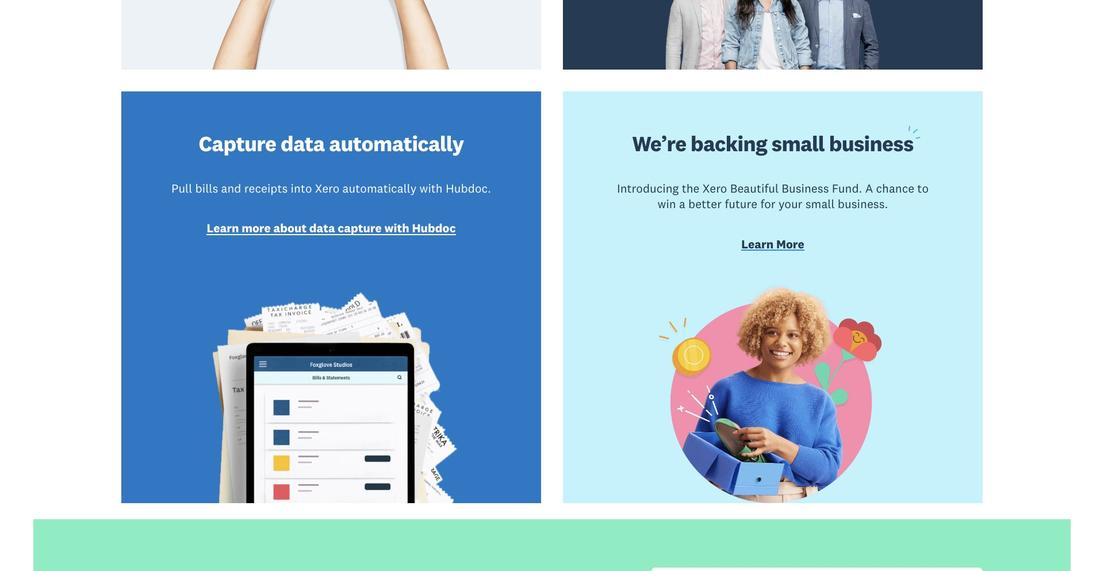 Task type: locate. For each thing, give the bounding box(es) containing it.
accountants and bookkeepers standing next to each other image
[[652, 0, 895, 69]]

beautiful
[[730, 181, 779, 196]]

1 vertical spatial data
[[309, 220, 335, 236]]

1 vertical spatial with
[[384, 220, 409, 236]]

small up business
[[772, 130, 825, 157]]

small down business
[[806, 196, 835, 212]]

0 horizontal spatial with
[[384, 220, 409, 236]]

xero inside introducing the xero beautiful business fund. a chance to win a better future for your small business.
[[703, 181, 727, 196]]

a retail store owner holds a shoe box and smiles at the camera image
[[652, 276, 895, 504]]

future
[[725, 196, 758, 212]]

xero right into
[[315, 181, 340, 196]]

1 vertical spatial small
[[806, 196, 835, 212]]

data
[[281, 130, 325, 157], [309, 220, 335, 236]]

we're
[[632, 130, 686, 157]]

hands in a heart shape image
[[210, 0, 453, 69]]

with left hubdoc.
[[420, 181, 443, 196]]

receipts
[[244, 181, 288, 196]]

with
[[420, 181, 443, 196], [384, 220, 409, 236]]

small
[[772, 130, 825, 157], [806, 196, 835, 212]]

hubdoc.
[[446, 181, 491, 196]]

better
[[689, 196, 722, 212]]

0 horizontal spatial xero
[[315, 181, 340, 196]]

a
[[679, 196, 686, 212]]

xero
[[315, 181, 340, 196], [703, 181, 727, 196]]

learn for backing
[[742, 236, 774, 252]]

1 horizontal spatial xero
[[703, 181, 727, 196]]

0 vertical spatial with
[[420, 181, 443, 196]]

0 horizontal spatial learn
[[207, 220, 239, 236]]

data up into
[[281, 130, 325, 157]]

learn inside "link"
[[742, 236, 774, 252]]

automatically
[[329, 130, 464, 157], [343, 181, 417, 196]]

pull bills and receipts into xero automatically with hubdoc.
[[171, 181, 491, 196]]

learn
[[207, 220, 239, 236], [742, 236, 774, 252]]

1 horizontal spatial learn
[[742, 236, 774, 252]]

into
[[291, 181, 312, 196]]

introducing the xero beautiful business fund. a chance to win a better future for your small business.
[[617, 181, 929, 212]]

1 vertical spatial automatically
[[343, 181, 417, 196]]

xero up better at right top
[[703, 181, 727, 196]]

learn more about data capture with hubdoc
[[207, 220, 456, 236]]

2 xero from the left
[[703, 181, 727, 196]]

data right about
[[309, 220, 335, 236]]

learn more about data capture with hubdoc link
[[207, 220, 456, 239]]

backing
[[691, 130, 767, 157]]

more
[[776, 236, 805, 252]]

0 vertical spatial small
[[772, 130, 825, 157]]

with left hubdoc
[[384, 220, 409, 236]]

1 xero from the left
[[315, 181, 340, 196]]

learn for data
[[207, 220, 239, 236]]



Task type: describe. For each thing, give the bounding box(es) containing it.
more
[[242, 220, 271, 236]]

learn more link
[[742, 236, 805, 254]]

to
[[918, 181, 929, 196]]

a
[[865, 181, 873, 196]]

hubdoc
[[412, 220, 456, 236]]

capture data automatically
[[199, 130, 464, 157]]

about
[[273, 220, 307, 236]]

1 horizontal spatial with
[[420, 181, 443, 196]]

business
[[782, 181, 829, 196]]

capture
[[199, 130, 276, 157]]

fund.
[[832, 181, 862, 196]]

chance
[[876, 181, 915, 196]]

business
[[829, 130, 914, 157]]

capture
[[338, 220, 382, 236]]

business.
[[838, 196, 888, 212]]

introducing
[[617, 181, 679, 196]]

learn more
[[742, 236, 805, 252]]

and
[[221, 181, 241, 196]]

the
[[682, 181, 700, 196]]

win
[[658, 196, 676, 212]]

your
[[779, 196, 803, 212]]

0 vertical spatial automatically
[[329, 130, 464, 157]]

a tablet device shows scanned bills and statements over a pile of paperwork image
[[166, 271, 497, 504]]

bills
[[195, 181, 218, 196]]

for
[[761, 196, 776, 212]]

small inside introducing the xero beautiful business fund. a chance to win a better future for your small business.
[[806, 196, 835, 212]]

0 vertical spatial data
[[281, 130, 325, 157]]

we're backing small
[[632, 130, 829, 157]]

pull
[[171, 181, 192, 196]]



Task type: vqa. For each thing, say whether or not it's contained in the screenshot.
the top small
yes



